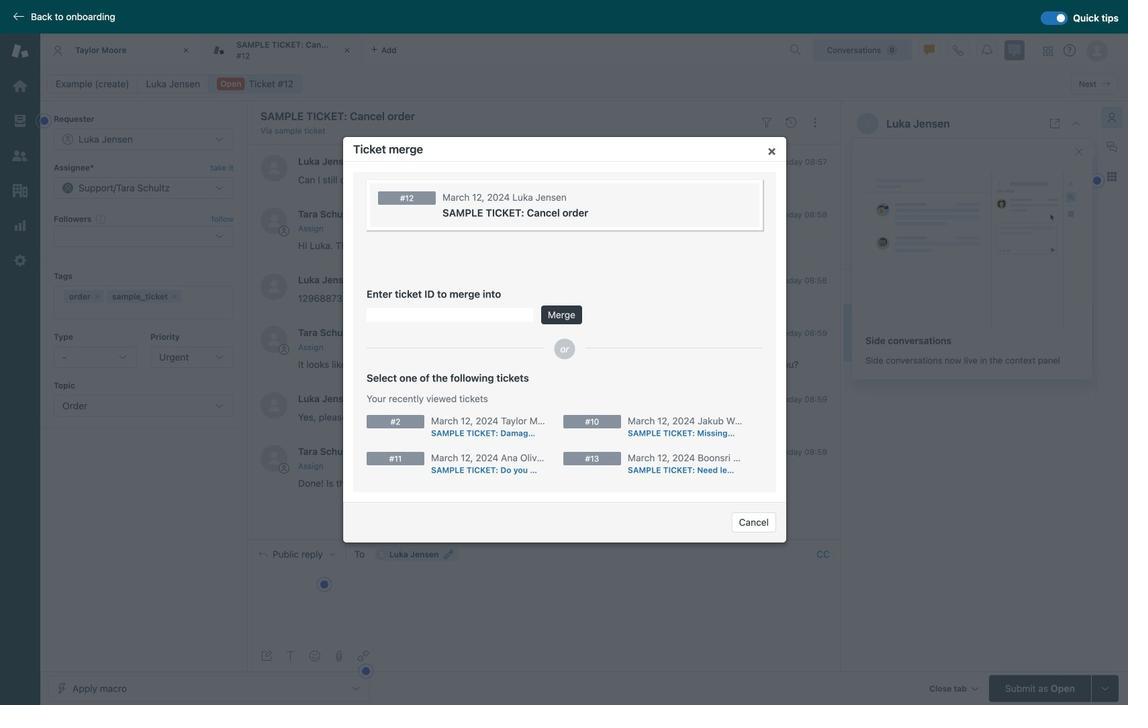 Task type: describe. For each thing, give the bounding box(es) containing it.
get help image
[[1064, 44, 1076, 56]]

Add user notes text field
[[920, 213, 1078, 258]]

add attachment image
[[334, 651, 345, 662]]

1 vertical spatial close image
[[1071, 118, 1082, 129]]

close image
[[179, 44, 193, 57]]

Subject field
[[258, 108, 752, 124]]

tabs tab list
[[40, 34, 784, 67]]

organizations image
[[11, 182, 29, 199]]

today 08:57 text field inside conversationlabel log
[[780, 157, 827, 167]]

user image
[[864, 120, 872, 128]]

insert emojis image
[[310, 651, 320, 662]]

2 tab from the left
[[201, 34, 363, 67]]

1 vertical spatial today 08:57 text field
[[883, 328, 931, 338]]

add link (cmd k) image
[[358, 651, 369, 662]]

edit user image
[[444, 550, 454, 559]]

customers image
[[11, 147, 29, 165]]

Public reply composer text field
[[253, 569, 835, 597]]

3 avatar image from the top
[[261, 273, 287, 300]]

Today 08:59 text field
[[780, 447, 827, 457]]

user image
[[865, 120, 871, 127]]

4 avatar image from the top
[[261, 326, 287, 353]]

close image inside "tab"
[[341, 44, 354, 57]]

conversationlabel log
[[247, 144, 841, 540]]

5 avatar image from the top
[[261, 392, 287, 419]]

views image
[[11, 112, 29, 130]]

reporting image
[[11, 217, 29, 234]]



Task type: vqa. For each thing, say whether or not it's contained in the screenshot.
zendesk chat Icon at top
yes



Task type: locate. For each thing, give the bounding box(es) containing it.
1 horizontal spatial today 08:57 text field
[[883, 328, 931, 338]]

view more details image
[[1050, 118, 1061, 129]]

6 avatar image from the top
[[261, 445, 287, 472]]

0 vertical spatial today 08:59 text field
[[780, 329, 827, 338]]

1 today 08:59 text field from the top
[[780, 329, 827, 338]]

Today 08:58 text field
[[780, 210, 827, 219], [780, 276, 827, 285]]

None text field
[[367, 308, 533, 322]]

events image
[[786, 117, 797, 128]]

zendesk support image
[[11, 42, 29, 60]]

2 avatar image from the top
[[261, 207, 287, 234]]

zendesk chat image
[[1005, 40, 1025, 60]]

0 horizontal spatial today 08:57 text field
[[780, 157, 827, 167]]

1 vertical spatial today 08:59 text field
[[780, 395, 827, 404]]

zendesk products image
[[1044, 47, 1053, 56]]

tab
[[40, 34, 201, 67], [201, 34, 363, 67]]

1 horizontal spatial close image
[[1071, 118, 1082, 129]]

admin image
[[11, 252, 29, 269]]

0 horizontal spatial close image
[[341, 44, 354, 57]]

None submit
[[541, 306, 582, 324]]

2 today 08:59 text field from the top
[[780, 395, 827, 404]]

get started image
[[11, 77, 29, 95]]

0 vertical spatial close image
[[341, 44, 354, 57]]

main element
[[0, 34, 40, 705]]

0 vertical spatial today 08:57 text field
[[780, 157, 827, 167]]

draft mode image
[[261, 651, 272, 662]]

1 avatar image from the top
[[261, 155, 287, 182]]

1 today 08:58 text field from the top
[[780, 210, 827, 219]]

close image
[[341, 44, 354, 57], [1071, 118, 1082, 129]]

format text image
[[285, 651, 296, 662]]

1 vertical spatial today 08:58 text field
[[780, 276, 827, 285]]

apps image
[[1107, 171, 1118, 182]]

luka.jensen@example.com image
[[376, 549, 387, 560]]

2 today 08:58 text field from the top
[[780, 276, 827, 285]]

Today 08:57 text field
[[780, 157, 827, 167], [883, 328, 931, 338]]

0 vertical spatial today 08:58 text field
[[780, 210, 827, 219]]

avatar image
[[261, 155, 287, 182], [261, 207, 287, 234], [261, 273, 287, 300], [261, 326, 287, 353], [261, 392, 287, 419], [261, 445, 287, 472]]

1 tab from the left
[[40, 34, 201, 67]]

secondary element
[[40, 71, 1128, 97]]

customer context image
[[1107, 112, 1118, 123]]

Today 08:59 text field
[[780, 329, 827, 338], [780, 395, 827, 404]]



